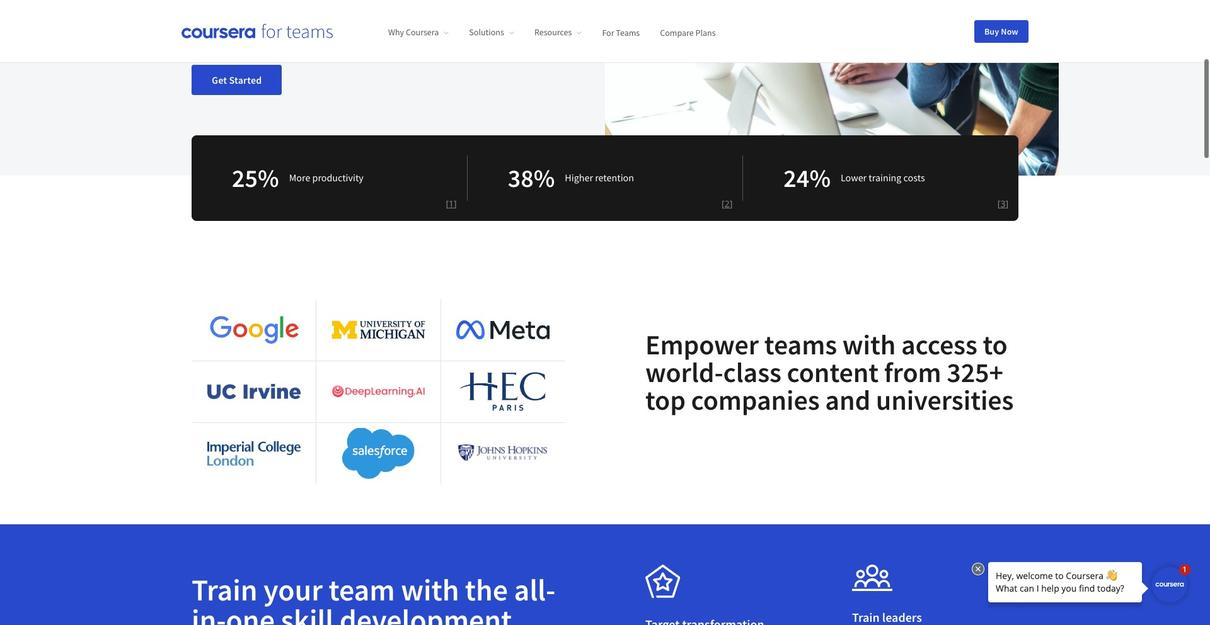 Task type: locate. For each thing, give the bounding box(es) containing it.
lower
[[841, 171, 867, 184]]

with
[[842, 327, 896, 362], [401, 571, 459, 609]]

train inside train your team with the all- in-one skill developmen
[[192, 571, 257, 609]]

2 horizontal spatial [
[[998, 198, 1000, 210]]

teams
[[764, 327, 837, 362]]

for teams
[[602, 27, 640, 38]]

empower teams with access to world-class content from 325+ top companies and universities
[[645, 327, 1014, 418]]

and
[[248, 11, 263, 23], [825, 383, 870, 418]]

1 horizontal spatial ]
[[730, 198, 733, 210]]

3 ] from the left
[[1005, 198, 1008, 210]]

[ 1 ]
[[446, 198, 457, 210]]

plans
[[695, 27, 716, 38]]

2 ] from the left
[[730, 198, 733, 210]]

3 [ from the left
[[998, 198, 1000, 210]]

0 vertical spatial train
[[192, 571, 257, 609]]

0 horizontal spatial ]
[[454, 198, 457, 210]]

1 horizontal spatial train
[[852, 610, 880, 626]]

teams
[[616, 27, 640, 38]]

get started link
[[192, 65, 282, 95]]

train your team with the all- in-one skill developmen
[[192, 571, 555, 626]]

get started
[[212, 73, 262, 86]]

why
[[388, 27, 404, 38]]

[
[[446, 198, 449, 210], [722, 198, 725, 210], [998, 198, 1000, 210]]

analytics
[[209, 11, 246, 23]]

benchmarking
[[265, 11, 324, 23]]

top
[[645, 383, 686, 418]]

38%
[[508, 162, 555, 194]]

get
[[212, 73, 227, 86]]

0 vertical spatial with
[[842, 327, 896, 362]]

imperial college london image
[[207, 442, 301, 466]]

1 vertical spatial train
[[852, 610, 880, 626]]

resources link
[[534, 27, 582, 38]]

1 vertical spatial with
[[401, 571, 459, 609]]

train for train your team with the all- in-one skill developmen
[[192, 571, 257, 609]]

] for 38%
[[730, 198, 733, 210]]

in-demand skills image
[[645, 565, 681, 598]]

0 horizontal spatial [
[[446, 198, 449, 210]]

1 vertical spatial and
[[825, 383, 870, 418]]

1 horizontal spatial and
[[825, 383, 870, 418]]

in-
[[192, 602, 226, 626]]

companies
[[691, 383, 820, 418]]

[ for 24%
[[998, 198, 1000, 210]]

content
[[787, 355, 879, 390]]

coursera for teams image
[[182, 24, 333, 38]]

training
[[869, 171, 901, 184]]

1 horizontal spatial with
[[842, 327, 896, 362]]

train
[[192, 571, 257, 609], [852, 610, 880, 626]]

0 vertical spatial and
[[248, 11, 263, 23]]

team icon image
[[852, 565, 892, 592]]

with inside empower teams with access to world-class content from 325+ top companies and universities
[[842, 327, 896, 362]]

2 [ from the left
[[722, 198, 725, 210]]

world-
[[645, 355, 723, 390]]

started
[[229, 73, 262, 86]]

from
[[884, 355, 941, 390]]

3
[[1000, 198, 1005, 210]]

with inside train your team with the all- in-one skill developmen
[[401, 571, 459, 609]]

0 horizontal spatial with
[[401, 571, 459, 609]]

train for train leaders
[[852, 610, 880, 626]]

1 horizontal spatial [
[[722, 198, 725, 210]]

compare plans
[[660, 27, 716, 38]]

1 ] from the left
[[454, 198, 457, 210]]

2 horizontal spatial ]
[[1005, 198, 1008, 210]]

]
[[454, 198, 457, 210], [730, 198, 733, 210], [1005, 198, 1008, 210]]

solutions link
[[469, 27, 514, 38]]

now
[[1001, 26, 1018, 37]]

meta logo image
[[456, 321, 550, 340]]

1 [ from the left
[[446, 198, 449, 210]]

0 horizontal spatial train
[[192, 571, 257, 609]]

team
[[329, 571, 395, 609]]



Task type: vqa. For each thing, say whether or not it's contained in the screenshot.


Task type: describe. For each thing, give the bounding box(es) containing it.
[ 2 ]
[[722, 198, 733, 210]]

2
[[725, 198, 730, 210]]

buy now button
[[974, 20, 1029, 43]]

google image
[[207, 315, 301, 345]]

to
[[983, 327, 1008, 362]]

johns hopkins university logo image
[[456, 444, 550, 464]]

deep learning ai image
[[332, 382, 425, 403]]

retention
[[595, 171, 634, 184]]

compare plans link
[[660, 27, 716, 38]]

0 horizontal spatial and
[[248, 11, 263, 23]]

costs
[[904, 171, 925, 184]]

for teams link
[[602, 27, 640, 38]]

leaders
[[882, 610, 922, 626]]

buy now
[[984, 26, 1018, 37]]

the
[[465, 571, 508, 609]]

coursera
[[406, 27, 439, 38]]

25%
[[232, 162, 279, 194]]

buy
[[984, 26, 999, 37]]

resources
[[534, 27, 572, 38]]

train leaders
[[852, 610, 922, 626]]

hec paris logo image
[[456, 368, 550, 417]]

university of california irvine logo image
[[207, 384, 301, 400]]

university of michigan image
[[332, 321, 425, 340]]

] for 24%
[[1005, 198, 1008, 210]]

[ for 38%
[[722, 198, 725, 210]]

skill
[[281, 602, 334, 626]]

[ 3 ]
[[998, 198, 1008, 210]]

more
[[289, 171, 310, 184]]

productivity
[[312, 171, 364, 184]]

universities
[[876, 383, 1014, 418]]

why coursera link
[[388, 27, 449, 38]]

your
[[263, 571, 323, 609]]

class
[[723, 355, 781, 390]]

dashboard
[[326, 11, 370, 23]]

salesforce logo image
[[342, 428, 415, 479]]

1
[[449, 198, 454, 210]]

compare
[[660, 27, 694, 38]]

analytics and benchmarking dashboard
[[209, 11, 370, 23]]

why coursera
[[388, 27, 439, 38]]

all-
[[514, 571, 555, 609]]

for
[[602, 27, 614, 38]]

one
[[226, 602, 275, 626]]

more productivity
[[289, 171, 364, 184]]

access
[[901, 327, 977, 362]]

24%
[[784, 162, 831, 194]]

and inside empower teams with access to world-class content from 325+ top companies and universities
[[825, 383, 870, 418]]

higher retention
[[565, 171, 634, 184]]

higher
[[565, 171, 593, 184]]

[ for 25%
[[446, 198, 449, 210]]

empower
[[645, 327, 759, 362]]

solutions
[[469, 27, 504, 38]]

] for 25%
[[454, 198, 457, 210]]

325+
[[947, 355, 1003, 390]]

lower training costs
[[841, 171, 925, 184]]



